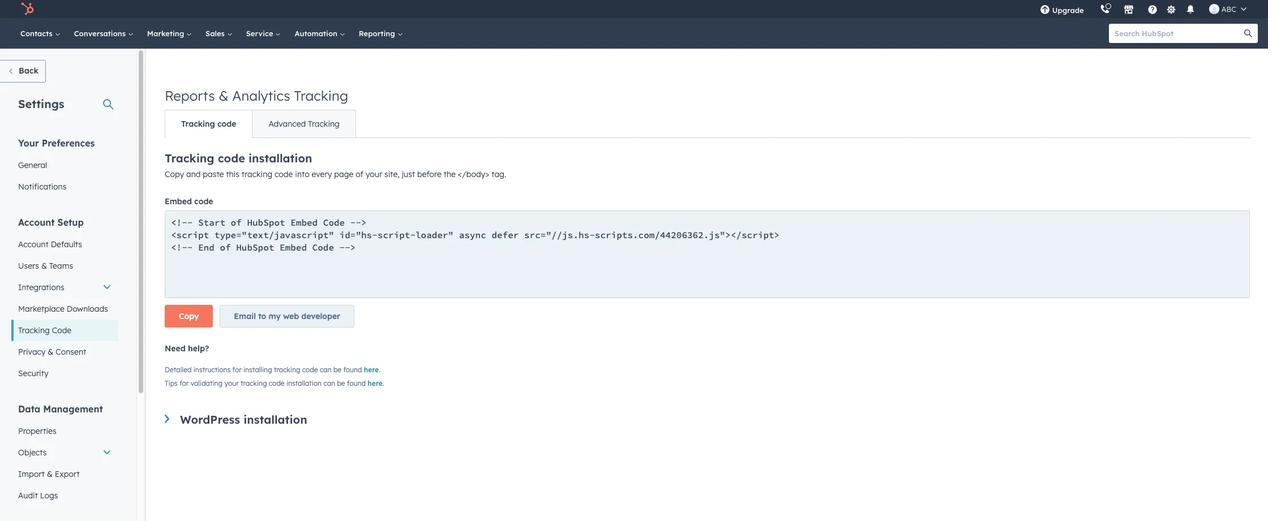 Task type: vqa. For each thing, say whether or not it's contained in the screenshot.
GENERAL
yes



Task type: locate. For each thing, give the bounding box(es) containing it.
for left installing
[[232, 366, 242, 374]]

tracking
[[294, 87, 348, 104], [181, 119, 215, 129], [308, 119, 340, 129], [165, 151, 214, 165], [18, 326, 50, 336]]

0 horizontal spatial .
[[379, 366, 381, 374]]

your down instructions at the bottom left
[[224, 379, 239, 388]]

teams
[[49, 261, 73, 271]]

tracking up the privacy
[[18, 326, 50, 336]]

to
[[258, 311, 266, 322]]

account up users
[[18, 240, 49, 250]]

account defaults
[[18, 240, 82, 250]]

copy inside button
[[179, 311, 199, 322]]

tracking
[[242, 169, 272, 179], [274, 366, 300, 374], [241, 379, 267, 388]]

2 account from the top
[[18, 240, 49, 250]]

account defaults link
[[11, 234, 118, 255]]

export
[[55, 469, 80, 480]]

1 vertical spatial here link
[[368, 379, 383, 388]]

privacy & consent
[[18, 347, 86, 357]]

search image
[[1245, 29, 1253, 37]]

menu
[[1032, 0, 1255, 18]]

code
[[217, 119, 236, 129], [218, 151, 245, 165], [275, 169, 293, 179], [194, 196, 213, 207], [302, 366, 318, 374], [269, 379, 285, 388]]

& inside 'link'
[[47, 469, 53, 480]]

logs
[[40, 491, 58, 501]]

privacy & consent link
[[11, 341, 118, 363]]

0 vertical spatial for
[[232, 366, 242, 374]]

tracking right the advanced
[[308, 119, 340, 129]]

&
[[219, 87, 229, 104], [41, 261, 47, 271], [48, 347, 53, 357], [47, 469, 53, 480]]

objects
[[18, 448, 47, 458]]

objects button
[[11, 442, 118, 464]]

0 horizontal spatial your
[[224, 379, 239, 388]]

tracking up 'advanced tracking'
[[294, 87, 348, 104]]

embed code element
[[165, 211, 1250, 335]]

tracking down installing
[[241, 379, 267, 388]]

1 vertical spatial copy
[[179, 311, 199, 322]]

& right the privacy
[[48, 347, 53, 357]]

properties link
[[11, 421, 118, 442]]

import
[[18, 469, 45, 480]]

marketing link
[[140, 18, 199, 49]]

tracking code link
[[11, 320, 118, 341]]

1 vertical spatial can
[[324, 379, 335, 388]]

code inside navigation
[[217, 119, 236, 129]]

conversations
[[74, 29, 128, 38]]

copy up need help?
[[179, 311, 199, 322]]

account up account defaults
[[18, 217, 55, 228]]

site,
[[384, 169, 400, 179]]

0 vertical spatial copy
[[165, 169, 184, 179]]

0 horizontal spatial for
[[180, 379, 189, 388]]

need help?
[[165, 344, 209, 354]]

& up tracking code link
[[219, 87, 229, 104]]

can
[[320, 366, 332, 374], [324, 379, 335, 388]]

validating
[[191, 379, 223, 388]]

email to my web developer button
[[220, 305, 354, 328]]

for right tips
[[180, 379, 189, 388]]

consent
[[56, 347, 86, 357]]

your preferences element
[[11, 137, 118, 198]]

1 vertical spatial account
[[18, 240, 49, 250]]

1 vertical spatial your
[[224, 379, 239, 388]]

code left into
[[275, 169, 293, 179]]

page
[[334, 169, 354, 179]]

0 vertical spatial tracking
[[242, 169, 272, 179]]

tracking right this
[[242, 169, 272, 179]]

1 vertical spatial .
[[383, 379, 384, 388]]

data management element
[[11, 403, 118, 507]]

reporting
[[359, 29, 397, 38]]

1 horizontal spatial your
[[366, 169, 382, 179]]

& left export on the left bottom of page
[[47, 469, 53, 480]]

1 vertical spatial tracking
[[274, 366, 300, 374]]

.
[[379, 366, 381, 374], [383, 379, 384, 388]]

1 vertical spatial here
[[368, 379, 383, 388]]

downloads
[[67, 304, 108, 314]]

tracking inside tracking code link
[[181, 119, 215, 129]]

tracking up and
[[165, 151, 214, 165]]

instructions
[[194, 366, 231, 374]]

menu item
[[1092, 0, 1094, 18]]

here
[[364, 366, 379, 374], [368, 379, 383, 388]]

tracking inside tracking code installation copy and paste this tracking code into every page of your site, just before the </body> tag.
[[165, 151, 214, 165]]

tracking right installing
[[274, 366, 300, 374]]

calling icon button
[[1096, 2, 1115, 16]]

here link
[[364, 366, 379, 374], [368, 379, 383, 388]]

wordpress
[[180, 413, 240, 427]]

notifications image
[[1186, 5, 1196, 15]]

0 vertical spatial your
[[366, 169, 382, 179]]

your inside tracking code installation copy and paste this tracking code into every page of your site, just before the </body> tag.
[[366, 169, 382, 179]]

tracking code
[[181, 119, 236, 129]]

wordpress installation button
[[165, 413, 1250, 427]]

copy button
[[165, 305, 213, 328]]

setup
[[57, 217, 84, 228]]

tracking down the reports
[[181, 119, 215, 129]]

embed
[[165, 196, 192, 207]]

code down reports & analytics tracking
[[217, 119, 236, 129]]

advanced
[[269, 119, 306, 129]]

copy left and
[[165, 169, 184, 179]]

sales link
[[199, 18, 239, 49]]

& for export
[[47, 469, 53, 480]]

1 account from the top
[[18, 217, 55, 228]]

help?
[[188, 344, 209, 354]]

your
[[366, 169, 382, 179], [224, 379, 239, 388]]

code down installing
[[269, 379, 285, 388]]

properties
[[18, 426, 56, 437]]

reports
[[165, 87, 215, 104]]

embed code
[[165, 196, 213, 207]]

<!-- Start of HubSpot Embed Code --> <script type="text/javascript" id="hs-script-loader" async defer src="//js.hs-scripts.com/44206362.js"></script> <!-- End of HubSpot Embed Code --> text field
[[165, 211, 1250, 298]]

before
[[417, 169, 442, 179]]

tracking inside tracking code link
[[18, 326, 50, 336]]

0 vertical spatial .
[[379, 366, 381, 374]]

1 vertical spatial for
[[180, 379, 189, 388]]

& right users
[[41, 261, 47, 271]]

settings
[[18, 97, 64, 111]]

navigation
[[165, 110, 356, 138]]

0 vertical spatial installation
[[249, 151, 312, 165]]

installation
[[249, 151, 312, 165], [286, 379, 322, 388], [244, 413, 307, 427]]

& for teams
[[41, 261, 47, 271]]

0 vertical spatial account
[[18, 217, 55, 228]]

just
[[402, 169, 415, 179]]

0 vertical spatial here link
[[364, 366, 379, 374]]

into
[[295, 169, 310, 179]]

1 horizontal spatial .
[[383, 379, 384, 388]]

tracking for tracking code
[[181, 119, 215, 129]]

tracking code
[[18, 326, 71, 336]]

code up this
[[218, 151, 245, 165]]

audit
[[18, 491, 38, 501]]

your right 'of'
[[366, 169, 382, 179]]

hubspot link
[[14, 2, 42, 16]]

audit logs
[[18, 491, 58, 501]]

1 vertical spatial installation
[[286, 379, 322, 388]]

marketplaces button
[[1117, 0, 1141, 18]]

0 vertical spatial here
[[364, 366, 379, 374]]

& for consent
[[48, 347, 53, 357]]

advanced tracking
[[269, 119, 340, 129]]

here link for detailed instructions for installing tracking code can be found
[[364, 366, 379, 374]]

settings link
[[1165, 3, 1179, 15]]

reporting link
[[352, 18, 410, 49]]

preferences
[[42, 138, 95, 149]]



Task type: describe. For each thing, give the bounding box(es) containing it.
general link
[[11, 155, 118, 176]]

marketing
[[147, 29, 186, 38]]

every
[[312, 169, 332, 179]]

data
[[18, 404, 40, 415]]

reports & analytics tracking
[[165, 87, 348, 104]]

integrations
[[18, 283, 64, 293]]

tracking inside tracking code installation copy and paste this tracking code into every page of your site, just before the </body> tag.
[[242, 169, 272, 179]]

your preferences
[[18, 138, 95, 149]]

back link
[[0, 60, 46, 83]]

security
[[18, 369, 48, 379]]

analytics
[[232, 87, 290, 104]]

data management
[[18, 404, 103, 415]]

0 vertical spatial can
[[320, 366, 332, 374]]

need
[[165, 344, 186, 354]]

the
[[444, 169, 456, 179]]

1 vertical spatial be
[[337, 379, 345, 388]]

1 vertical spatial found
[[347, 379, 366, 388]]

copy inside tracking code installation copy and paste this tracking code into every page of your site, just before the </body> tag.
[[165, 169, 184, 179]]

of
[[356, 169, 363, 179]]

users
[[18, 261, 39, 271]]

notifications
[[18, 182, 66, 192]]

1 horizontal spatial for
[[232, 366, 242, 374]]

automation link
[[288, 18, 352, 49]]

my
[[269, 311, 281, 322]]

email
[[234, 311, 256, 322]]

paste
[[203, 169, 224, 179]]

import & export link
[[11, 464, 118, 485]]

and
[[186, 169, 201, 179]]

your inside detailed instructions for installing tracking code can be found here . tips for validating your tracking code installation can be found here .
[[224, 379, 239, 388]]

account for account defaults
[[18, 240, 49, 250]]

integrations button
[[11, 277, 118, 298]]

upgrade
[[1052, 6, 1084, 15]]

conversations link
[[67, 18, 140, 49]]

your
[[18, 138, 39, 149]]

tracking code link
[[165, 110, 252, 138]]

notifications link
[[11, 176, 118, 198]]

hubspot image
[[20, 2, 34, 16]]

wordpress installation
[[180, 413, 307, 427]]

2 vertical spatial tracking
[[241, 379, 267, 388]]

marketplace downloads link
[[11, 298, 118, 320]]

back
[[19, 66, 38, 76]]

tag.
[[492, 169, 506, 179]]

service link
[[239, 18, 288, 49]]

defaults
[[51, 240, 82, 250]]

import & export
[[18, 469, 80, 480]]

code right 'embed'
[[194, 196, 213, 207]]

detailed instructions for installing tracking code can be found here . tips for validating your tracking code installation can be found here .
[[165, 366, 384, 388]]

notifications button
[[1181, 0, 1200, 18]]

caret image
[[165, 415, 169, 423]]

account for account setup
[[18, 217, 55, 228]]

installing
[[243, 366, 272, 374]]

code right installing
[[302, 366, 318, 374]]

</body>
[[458, 169, 489, 179]]

code
[[52, 326, 71, 336]]

account setup element
[[11, 216, 118, 384]]

account setup
[[18, 217, 84, 228]]

search button
[[1239, 24, 1258, 43]]

0 vertical spatial be
[[333, 366, 341, 374]]

users & teams
[[18, 261, 73, 271]]

security link
[[11, 363, 118, 384]]

abc
[[1222, 5, 1237, 14]]

email to my web developer
[[234, 311, 340, 322]]

menu containing abc
[[1032, 0, 1255, 18]]

tracking for tracking code installation copy and paste this tracking code into every page of your site, just before the </body> tag.
[[165, 151, 214, 165]]

Search HubSpot search field
[[1109, 24, 1248, 43]]

settings image
[[1167, 5, 1177, 15]]

users & teams link
[[11, 255, 118, 277]]

brad klo image
[[1209, 4, 1220, 14]]

calling icon image
[[1100, 5, 1110, 15]]

advanced tracking link
[[252, 110, 356, 138]]

upgrade image
[[1040, 5, 1050, 15]]

general
[[18, 160, 47, 170]]

tracking inside advanced tracking link
[[308, 119, 340, 129]]

2 vertical spatial installation
[[244, 413, 307, 427]]

help image
[[1148, 5, 1158, 15]]

detailed
[[165, 366, 192, 374]]

& for analytics
[[219, 87, 229, 104]]

management
[[43, 404, 103, 415]]

contacts link
[[14, 18, 67, 49]]

contacts
[[20, 29, 55, 38]]

marketplace
[[18, 304, 64, 314]]

0 vertical spatial found
[[343, 366, 362, 374]]

sales
[[206, 29, 227, 38]]

tips
[[165, 379, 178, 388]]

automation
[[295, 29, 340, 38]]

service
[[246, 29, 275, 38]]

installation inside detailed instructions for installing tracking code can be found here . tips for validating your tracking code installation can be found here .
[[286, 379, 322, 388]]

privacy
[[18, 347, 46, 357]]

developer
[[301, 311, 340, 322]]

here link for tips for validating your tracking code installation can be found
[[368, 379, 383, 388]]

this
[[226, 169, 239, 179]]

tracking for tracking code
[[18, 326, 50, 336]]

navigation containing tracking code
[[165, 110, 356, 138]]

marketplaces image
[[1124, 5, 1134, 15]]

web
[[283, 311, 299, 322]]

installation inside tracking code installation copy and paste this tracking code into every page of your site, just before the </body> tag.
[[249, 151, 312, 165]]



